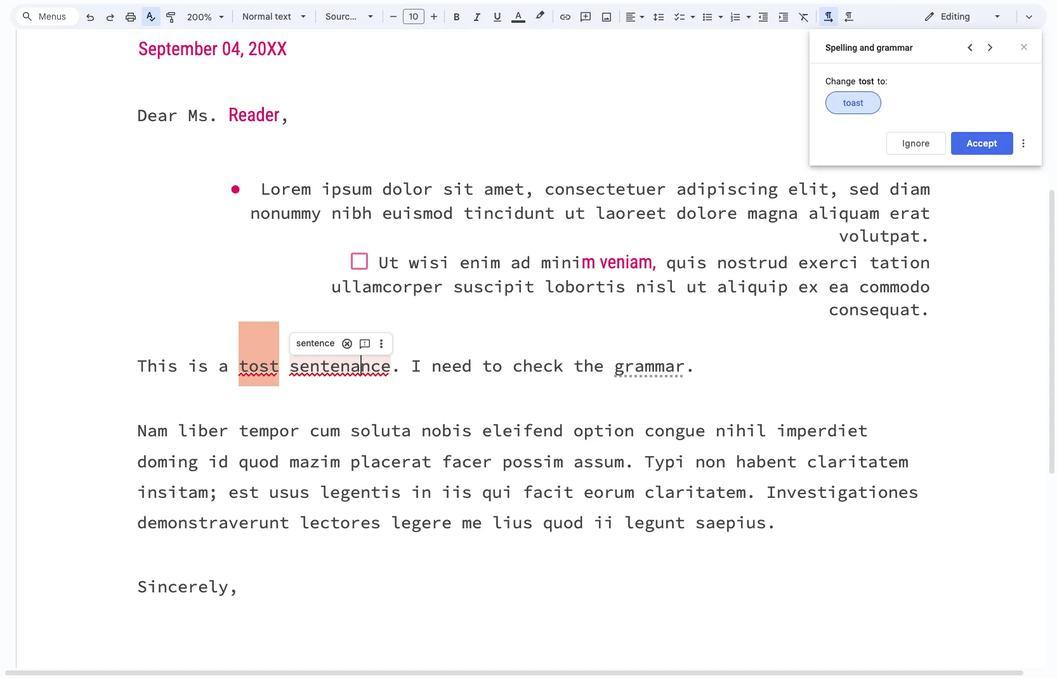 Task type: vqa. For each thing, say whether or not it's contained in the screenshot.
Menu bar 'banner'
no



Task type: describe. For each thing, give the bounding box(es) containing it.
accept
[[967, 138, 998, 149]]

text
[[275, 11, 291, 22]]

spellcheck options. dialog
[[290, 333, 393, 356]]

to:
[[878, 76, 888, 86]]

grammar
[[877, 43, 913, 53]]

spelling and grammar
[[826, 43, 913, 53]]

text color image
[[512, 8, 526, 23]]

checklist menu image
[[688, 8, 696, 13]]

line & paragraph spacing image
[[652, 8, 666, 25]]

Font size field
[[403, 9, 430, 25]]

mode and view toolbar
[[915, 4, 1040, 29]]

application containing normal text
[[0, 0, 1058, 679]]

highlight color image
[[533, 8, 547, 23]]

insert image image
[[600, 8, 614, 25]]

ignore button
[[887, 132, 947, 155]]

accept button
[[952, 132, 1014, 155]]

numbered list menu image
[[744, 8, 752, 13]]



Task type: locate. For each thing, give the bounding box(es) containing it.
spelling and grammar check dialog
[[810, 29, 1043, 166]]

normal text
[[243, 11, 291, 22]]

application
[[0, 0, 1058, 679]]

editing button
[[916, 7, 1012, 26]]

tost
[[859, 76, 875, 86]]

toast
[[844, 98, 864, 108]]

Font size text field
[[404, 9, 424, 24]]

styles list. normal text selected. option
[[243, 8, 293, 25]]

and
[[860, 43, 875, 53]]

more options image
[[1018, 138, 1031, 148]]

Zoom field
[[182, 8, 230, 27]]

sentence button
[[293, 336, 339, 351]]

sentence
[[297, 338, 335, 349]]

normal
[[243, 11, 273, 22]]

spelling
[[826, 43, 858, 53]]

font list. source code pro selected. option
[[326, 8, 361, 25]]

Menus field
[[16, 8, 79, 25]]

ignore
[[903, 138, 931, 149]]

change tost to:
[[826, 76, 888, 86]]

toast button
[[826, 91, 882, 114]]

change
[[826, 76, 856, 86]]

main toolbar
[[79, 0, 860, 323]]

bulleted list menu image
[[716, 8, 724, 13]]

editing
[[942, 11, 971, 22]]

Zoom text field
[[184, 8, 215, 26]]



